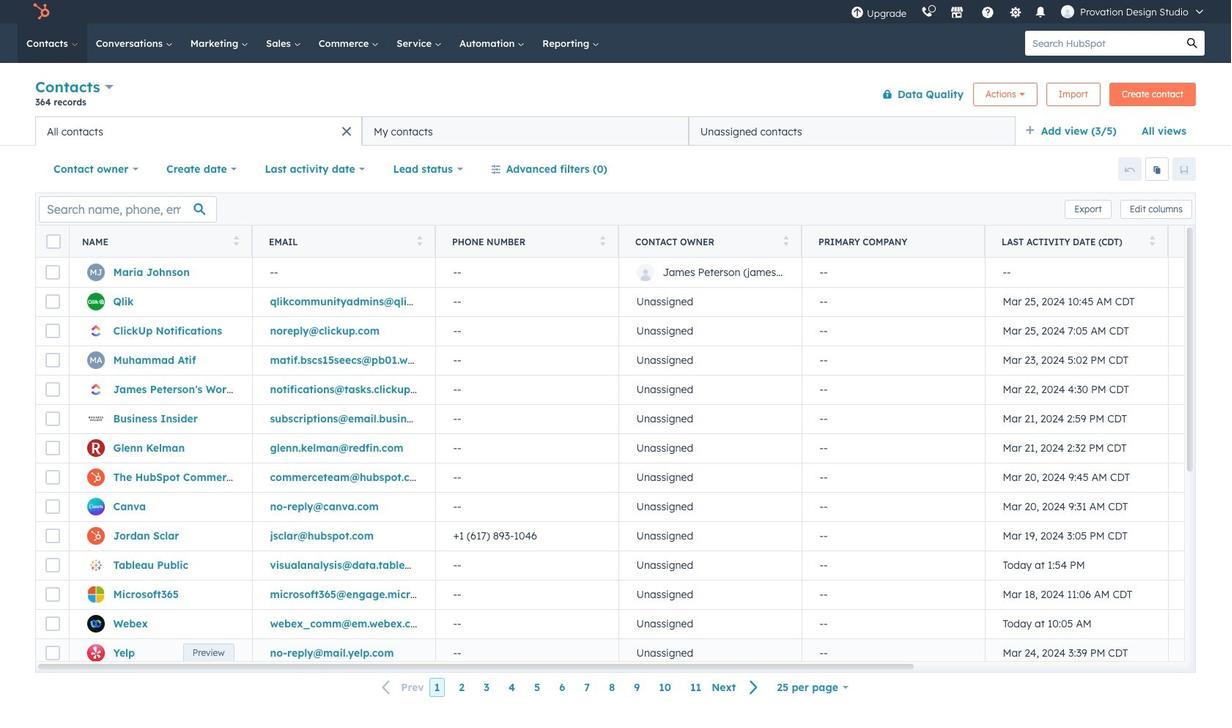 Task type: describe. For each thing, give the bounding box(es) containing it.
3 press to sort. element from the left
[[600, 236, 605, 248]]

4 press to sort. element from the left
[[783, 236, 789, 248]]

press to sort. image for third press to sort. element from the left
[[600, 236, 605, 246]]

1 press to sort. element from the left
[[233, 236, 239, 248]]

pagination navigation
[[373, 679, 768, 698]]

press to sort. image for 1st press to sort. element from left
[[233, 236, 239, 246]]

press to sort. image for first press to sort. element from the right
[[1150, 236, 1155, 246]]

james peterson image
[[1061, 5, 1075, 18]]

marketplaces image
[[951, 7, 964, 20]]



Task type: vqa. For each thing, say whether or not it's contained in the screenshot.
Date within button
no



Task type: locate. For each thing, give the bounding box(es) containing it.
5 press to sort. element from the left
[[1150, 236, 1155, 248]]

Search name, phone, email addresses, or company search field
[[39, 196, 217, 222]]

Search HubSpot search field
[[1025, 31, 1180, 56]]

press to sort. image
[[233, 236, 239, 246], [600, 236, 605, 246], [783, 236, 789, 246], [1150, 236, 1155, 246]]

press to sort. image for 2nd press to sort. element from right
[[783, 236, 789, 246]]

menu
[[844, 0, 1214, 23]]

banner
[[35, 75, 1196, 117]]

press to sort. element
[[233, 236, 239, 248], [417, 236, 422, 248], [600, 236, 605, 248], [783, 236, 789, 248], [1150, 236, 1155, 248]]

1 press to sort. image from the left
[[233, 236, 239, 246]]

press to sort. image
[[417, 236, 422, 246]]

3 press to sort. image from the left
[[783, 236, 789, 246]]

2 press to sort. image from the left
[[600, 236, 605, 246]]

column header
[[802, 226, 986, 258]]

2 press to sort. element from the left
[[417, 236, 422, 248]]

4 press to sort. image from the left
[[1150, 236, 1155, 246]]



